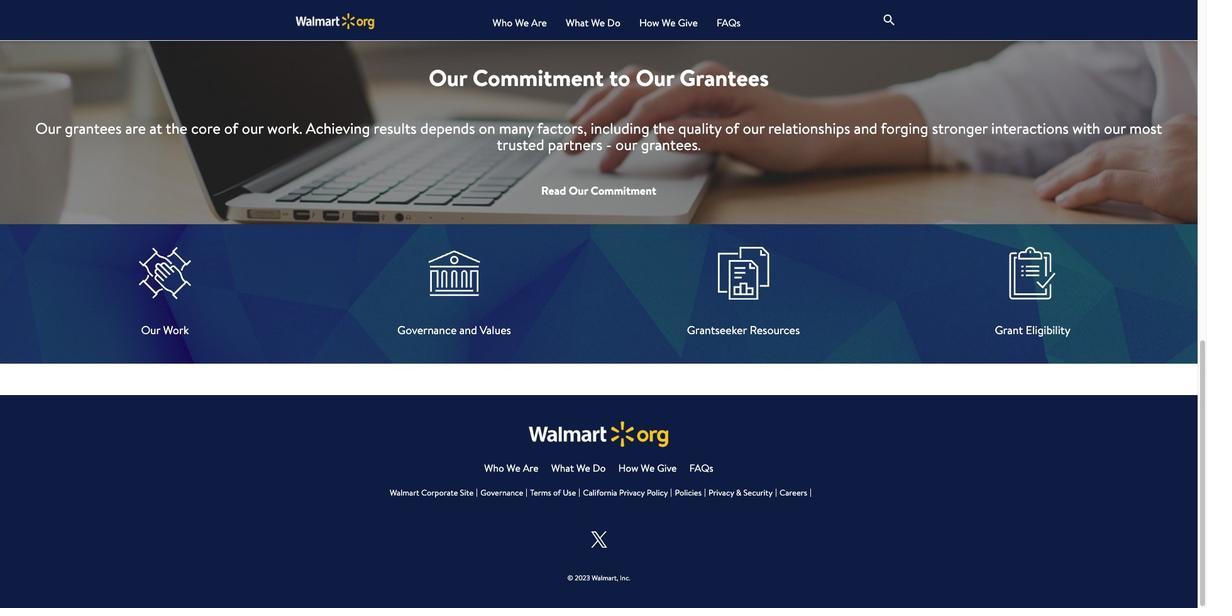 Task type: describe. For each thing, give the bounding box(es) containing it.
0 vertical spatial commitment
[[473, 62, 604, 94]]

grant eligibility link
[[995, 323, 1071, 339]]

resources
[[750, 323, 800, 339]]

california privacy policy
[[583, 488, 668, 499]]

with
[[1073, 117, 1101, 139]]

img 2 image
[[591, 532, 607, 549]]

governance for governance "link"
[[481, 488, 524, 499]]

read our commitment link
[[542, 183, 657, 199]]

what we do button
[[566, 15, 621, 30]]

partners
[[548, 134, 603, 155]]

work.
[[267, 117, 302, 139]]

-
[[606, 134, 612, 155]]

faqs for faqs link associated with home image
[[717, 16, 741, 30]]

who for who we are link
[[484, 462, 504, 476]]

how we give for how we give dropdown button at the top right of page
[[640, 16, 698, 30]]

what we do link
[[551, 462, 606, 476]]

1 the from the left
[[166, 117, 188, 139]]

search
[[882, 13, 897, 28]]

details.
[[363, 12, 397, 27]]

how for how we give link
[[619, 462, 639, 476]]

our right read
[[569, 183, 588, 199]]

including
[[591, 117, 650, 139]]

stronger
[[933, 117, 988, 139]]

privacy & security
[[709, 488, 773, 499]]

more
[[334, 12, 360, 27]]

california
[[583, 488, 618, 499]]

grantees
[[680, 62, 769, 94]]

trusted
[[497, 134, 545, 155]]

and inside our grantees are at the core of our work. achieving results depends on many factors, including the quality of our relationships and forging stronger interactions with our most trusted partners - our grantees.
[[854, 117, 878, 139]]

security
[[744, 488, 773, 499]]

at
[[150, 117, 162, 139]]

who we are for the who we are dropdown button
[[493, 16, 547, 30]]

our grantees are at the core of our work. achieving results depends on many factors, including the quality of our relationships and forging stronger interactions with our most trusted partners - our grantees.
[[35, 117, 1163, 155]]

we for the who we are dropdown button
[[515, 16, 529, 30]]

grant
[[995, 323, 1024, 339]]

for
[[317, 12, 332, 27]]

how we give link
[[619, 462, 677, 476]]

our for our grantees are at the core of our work. achieving results depends on many factors, including the quality of our relationships and forging stronger interactions with our most trusted partners - our grantees.
[[35, 117, 61, 139]]

©
[[568, 574, 573, 584]]

governance and values
[[398, 323, 511, 339]]

achieving
[[306, 117, 370, 139]]

we for what we do link
[[577, 462, 591, 476]]

our work link
[[141, 323, 189, 339]]

core
[[191, 117, 221, 139]]

privacy & security link
[[709, 488, 773, 499]]

factors,
[[537, 117, 587, 139]]

grantseeker resources link
[[687, 323, 800, 339]]

what we do for what we do link
[[551, 462, 606, 476]]

grantees
[[65, 117, 122, 139]]

most
[[1130, 117, 1163, 139]]

© 2023 walmart, inc.
[[568, 574, 631, 584]]

our right with
[[1105, 117, 1126, 139]]

forging
[[881, 117, 929, 139]]

relationships
[[769, 117, 851, 139]]

policies
[[675, 488, 702, 499]]

give for how we give dropdown button at the top right of page
[[678, 16, 698, 30]]

walmart logo dark image
[[521, 421, 677, 449]]

walmart,
[[592, 574, 619, 584]]



Task type: vqa. For each thing, say whether or not it's contained in the screenshot.
Who to the bottom
yes



Task type: locate. For each thing, give the bounding box(es) containing it.
governance and values link
[[398, 323, 511, 339]]

1 vertical spatial commitment
[[591, 183, 657, 199]]

our right -
[[616, 134, 638, 155]]

are inside dropdown button
[[532, 16, 547, 30]]

we
[[515, 16, 529, 30], [591, 16, 605, 30], [662, 16, 676, 30], [507, 462, 521, 476], [577, 462, 591, 476], [641, 462, 655, 476]]

interactions
[[992, 117, 1069, 139]]

1 vertical spatial give
[[657, 462, 677, 476]]

of right core
[[224, 117, 238, 139]]

how
[[640, 16, 660, 30], [619, 462, 639, 476]]

faqs
[[717, 16, 741, 30], [690, 462, 714, 476]]

1 horizontal spatial faqs link
[[717, 15, 741, 30]]

1 privacy from the left
[[620, 488, 645, 499]]

1 horizontal spatial faqs
[[717, 16, 741, 30]]

governance
[[398, 323, 457, 339], [481, 488, 524, 499]]

terms of use link
[[530, 488, 576, 499]]

grant eligibility
[[995, 323, 1071, 339]]

grantseeker
[[687, 323, 747, 339]]

0 vertical spatial and
[[854, 117, 878, 139]]

0 horizontal spatial the
[[166, 117, 188, 139]]

0 vertical spatial faqs
[[717, 16, 741, 30]]

page for more details.
[[291, 12, 397, 27]]

and left forging at the right of page
[[854, 117, 878, 139]]

policy
[[647, 488, 668, 499]]

1 horizontal spatial privacy
[[709, 488, 734, 499]]

walmart
[[390, 488, 419, 499]]

do for what we do popup button
[[608, 16, 621, 30]]

how we give for how we give link
[[619, 462, 677, 476]]

privacy left policy
[[620, 488, 645, 499]]

grantseeker resources
[[687, 323, 800, 339]]

how right what we do popup button
[[640, 16, 660, 30]]

faqs link
[[717, 15, 741, 30], [690, 462, 714, 476]]

1 vertical spatial what we do
[[551, 462, 606, 476]]

of
[[224, 117, 238, 139], [726, 117, 740, 139], [554, 488, 561, 499]]

governance link
[[481, 488, 524, 499]]

who we are
[[493, 16, 547, 30], [484, 462, 539, 476]]

what for what we do link
[[551, 462, 574, 476]]

who we are for who we are link
[[484, 462, 539, 476]]

give
[[678, 16, 698, 30], [657, 462, 677, 476]]

home image
[[291, 12, 379, 30]]

our left the work
[[141, 323, 160, 339]]

0 horizontal spatial of
[[224, 117, 238, 139]]

our inside our grantees are at the core of our work. achieving results depends on many factors, including the quality of our relationships and forging stronger interactions with our most trusted partners - our grantees.
[[35, 117, 61, 139]]

results
[[374, 117, 417, 139]]

2 horizontal spatial of
[[726, 117, 740, 139]]

privacy
[[620, 488, 645, 499], [709, 488, 734, 499]]

of right quality
[[726, 117, 740, 139]]

our commitment to our grantees
[[429, 62, 769, 94]]

commitment
[[473, 62, 604, 94], [591, 183, 657, 199]]

are
[[532, 16, 547, 30], [523, 462, 539, 476]]

0 vertical spatial how we give
[[640, 16, 698, 30]]

0 horizontal spatial how
[[619, 462, 639, 476]]

what we do
[[566, 16, 621, 30], [551, 462, 606, 476]]

1 vertical spatial do
[[593, 462, 606, 476]]

1 horizontal spatial and
[[854, 117, 878, 139]]

1 vertical spatial how
[[619, 462, 639, 476]]

on
[[479, 117, 496, 139]]

faqs link for 'walmart logo dark'
[[690, 462, 714, 476]]

1 vertical spatial who we are
[[484, 462, 539, 476]]

0 horizontal spatial give
[[657, 462, 677, 476]]

0 vertical spatial faqs link
[[717, 15, 741, 30]]

careers link
[[780, 488, 808, 499]]

faqs up policies
[[690, 462, 714, 476]]

0 horizontal spatial faqs link
[[690, 462, 714, 476]]

how up california privacy policy link
[[619, 462, 639, 476]]

the left quality
[[653, 117, 675, 139]]

policies link
[[675, 488, 702, 499]]

california privacy policy link
[[583, 488, 668, 499]]

are left what we do popup button
[[532, 16, 547, 30]]

what we do for what we do popup button
[[566, 16, 621, 30]]

1 vertical spatial governance
[[481, 488, 524, 499]]

do left how we give dropdown button at the top right of page
[[608, 16, 621, 30]]

0 vertical spatial are
[[532, 16, 547, 30]]

we inside the who we are dropdown button
[[515, 16, 529, 30]]

0 vertical spatial what we do
[[566, 16, 621, 30]]

many
[[499, 117, 534, 139]]

quality
[[679, 117, 722, 139]]

what for what we do popup button
[[566, 16, 589, 30]]

1 vertical spatial faqs link
[[690, 462, 714, 476]]

walmart corporate site link
[[390, 488, 474, 499]]

our for our commitment to our grantees
[[429, 62, 467, 94]]

page
[[291, 12, 315, 27]]

our left grantees
[[35, 117, 61, 139]]

how inside dropdown button
[[640, 16, 660, 30]]

we for what we do popup button
[[591, 16, 605, 30]]

are
[[125, 117, 146, 139]]

give inside how we give dropdown button
[[678, 16, 698, 30]]

how we give button
[[640, 15, 698, 30]]

inc.
[[620, 574, 631, 584]]

we for how we give link
[[641, 462, 655, 476]]

careers
[[780, 488, 808, 499]]

how we give
[[640, 16, 698, 30], [619, 462, 677, 476]]

2 the from the left
[[653, 117, 675, 139]]

do for what we do link
[[593, 462, 606, 476]]

to
[[610, 62, 631, 94]]

the
[[166, 117, 188, 139], [653, 117, 675, 139]]

1 horizontal spatial how
[[640, 16, 660, 30]]

we inside how we give dropdown button
[[662, 16, 676, 30]]

are for who we are link
[[523, 462, 539, 476]]

faqs up "grantees"
[[717, 16, 741, 30]]

1 vertical spatial faqs
[[690, 462, 714, 476]]

our work
[[141, 323, 189, 339]]

&
[[736, 488, 742, 499]]

site
[[460, 488, 474, 499]]

0 vertical spatial what
[[566, 16, 589, 30]]

who inside dropdown button
[[493, 16, 513, 30]]

do
[[608, 16, 621, 30], [593, 462, 606, 476]]

terms of use
[[530, 488, 576, 499]]

faqs link up "grantees"
[[717, 15, 741, 30]]

read our commitment
[[542, 183, 657, 199]]

governance for governance and values
[[398, 323, 457, 339]]

0 vertical spatial give
[[678, 16, 698, 30]]

our
[[242, 117, 264, 139], [743, 117, 765, 139], [1105, 117, 1126, 139], [616, 134, 638, 155]]

our right quality
[[743, 117, 765, 139]]

what right the who we are dropdown button
[[566, 16, 589, 30]]

2 privacy from the left
[[709, 488, 734, 499]]

1 horizontal spatial governance
[[481, 488, 524, 499]]

commitment down -
[[591, 183, 657, 199]]

grantees.
[[641, 134, 701, 155]]

1 horizontal spatial of
[[554, 488, 561, 499]]

terms
[[530, 488, 552, 499]]

1 vertical spatial who
[[484, 462, 504, 476]]

0 horizontal spatial do
[[593, 462, 606, 476]]

0 vertical spatial who we are
[[493, 16, 547, 30]]

faqs for 'walmart logo dark''s faqs link
[[690, 462, 714, 476]]

who we are link
[[484, 462, 539, 476]]

who we are button
[[493, 15, 547, 30]]

0 vertical spatial do
[[608, 16, 621, 30]]

do inside popup button
[[608, 16, 621, 30]]

0 vertical spatial how
[[640, 16, 660, 30]]

our right to
[[636, 62, 675, 94]]

faqs link up policies
[[690, 462, 714, 476]]

and
[[854, 117, 878, 139], [460, 323, 477, 339]]

and left values
[[460, 323, 477, 339]]

1 vertical spatial are
[[523, 462, 539, 476]]

who for the who we are dropdown button
[[493, 16, 513, 30]]

0 horizontal spatial and
[[460, 323, 477, 339]]

1 horizontal spatial give
[[678, 16, 698, 30]]

1 vertical spatial what
[[551, 462, 574, 476]]

we for how we give dropdown button at the top right of page
[[662, 16, 676, 30]]

read
[[542, 183, 566, 199]]

faqs link for home image
[[717, 15, 741, 30]]

depends
[[421, 117, 475, 139]]

1 horizontal spatial do
[[608, 16, 621, 30]]

the right at
[[166, 117, 188, 139]]

give for how we give link
[[657, 462, 677, 476]]

what we do up use at left
[[551, 462, 606, 476]]

how for how we give dropdown button at the top right of page
[[640, 16, 660, 30]]

icon_ourwork.svg image
[[138, 247, 192, 300]]

do up california
[[593, 462, 606, 476]]

0 horizontal spatial governance
[[398, 323, 457, 339]]

our left work.
[[242, 117, 264, 139]]

commitment up many
[[473, 62, 604, 94]]

corporate
[[421, 488, 458, 499]]

we inside what we do popup button
[[591, 16, 605, 30]]

we for who we are link
[[507, 462, 521, 476]]

our up depends
[[429, 62, 467, 94]]

0 horizontal spatial faqs
[[690, 462, 714, 476]]

what up use at left
[[551, 462, 574, 476]]

work
[[163, 323, 189, 339]]

1 horizontal spatial the
[[653, 117, 675, 139]]

our for our work
[[141, 323, 160, 339]]

2023
[[575, 574, 590, 584]]

0 vertical spatial governance
[[398, 323, 457, 339]]

who
[[493, 16, 513, 30], [484, 462, 504, 476]]

1 vertical spatial how we give
[[619, 462, 677, 476]]

values
[[480, 323, 511, 339]]

0 horizontal spatial privacy
[[620, 488, 645, 499]]

are up terms
[[523, 462, 539, 476]]

what
[[566, 16, 589, 30], [551, 462, 574, 476]]

use
[[563, 488, 576, 499]]

what we do up the our commitment to our grantees
[[566, 16, 621, 30]]

privacy left &
[[709, 488, 734, 499]]

eligibility
[[1026, 323, 1071, 339]]

1 vertical spatial and
[[460, 323, 477, 339]]

what inside popup button
[[566, 16, 589, 30]]

are for the who we are dropdown button
[[532, 16, 547, 30]]

of left use at left
[[554, 488, 561, 499]]

0 vertical spatial who
[[493, 16, 513, 30]]

walmart corporate site
[[390, 488, 474, 499]]



